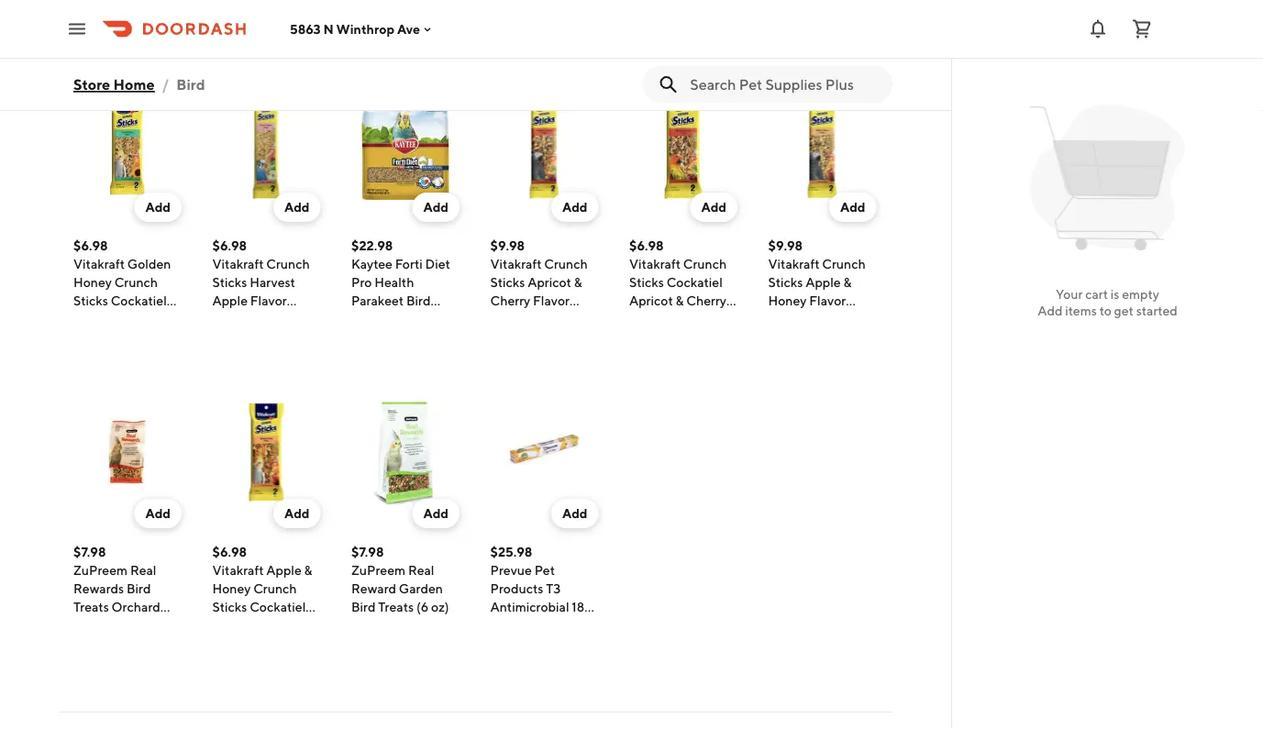 Task type: vqa. For each thing, say whether or not it's contained in the screenshot.
Los Angeles at left top
no



Task type: describe. For each thing, give the bounding box(es) containing it.
n
[[324, 21, 334, 36]]

pro
[[352, 275, 372, 290]]

apple inside the $6.98 vitakraft crunch sticks harvest apple flavor parakeet treats (1.5 oz x 2 ct)
[[212, 293, 248, 308]]

get
[[1115, 303, 1134, 319]]

cage
[[550, 618, 581, 633]]

crunch for harvest
[[266, 257, 310, 272]]

parakeet inside '$22.98 kaytee forti diet pro health parakeet bird food (5 lb)'
[[352, 293, 404, 308]]

add for $7.98 zupreem real reward garden bird treats (6 oz)
[[424, 506, 449, 521]]

flavor inside $9.98 vitakraft crunch sticks apricot & cherry flavor parakeet treats (5.5 oz x 2 ct)
[[533, 293, 570, 308]]

flavor inside $9.98 vitakraft crunch sticks apple & honey flavor parakeet treats (5.5 oz x 2 ct)
[[810, 293, 847, 308]]

2 for $6.98 vitakraft crunch sticks cockatiel apricot & cherry flavor treats (3.5 oz x 2 ct)
[[655, 330, 662, 345]]

add for $22.98 kaytee forti diet pro health parakeet bird food (5 lb)
[[424, 200, 449, 215]]

store
[[73, 76, 110, 93]]

vitakraft for honey
[[212, 563, 264, 578]]

kaytee
[[352, 257, 393, 272]]

store home link
[[73, 66, 155, 103]]

pet
[[535, 563, 555, 578]]

(3.5 for $6.98 vitakraft apple & honey crunch sticks cockatiel bird treats (3.5 oz x 2 ct)
[[278, 618, 300, 633]]

real for bird
[[130, 563, 157, 578]]

add for $6.98 vitakraft crunch sticks cockatiel apricot & cherry flavor treats (3.5 oz x 2 ct)
[[702, 200, 727, 215]]

vitakraft for crunch
[[73, 257, 125, 272]]

2 for $6.98 vitakraft apple & honey crunch sticks cockatiel bird treats (3.5 oz x 2 ct)
[[221, 637, 229, 652]]

parakeet inside the $6.98 vitakraft crunch sticks harvest apple flavor parakeet treats (1.5 oz x 2 ct)
[[212, 312, 265, 327]]

vitakraft crunch sticks apple & honey flavor parakeet treats (5.5 oz x 2 ct) image
[[769, 92, 877, 200]]

bird inside '$22.98 kaytee forti diet pro health parakeet bird food (5 lb)'
[[407, 293, 431, 308]]

vitakraft golden honey crunch sticks cockatiel bird treats (3.5 oz x 2 ct) image
[[73, 92, 182, 200]]

$9.98 for $9.98 vitakraft crunch sticks apricot & cherry flavor parakeet treats (5.5 oz x 2 ct)
[[491, 238, 525, 253]]

oz) inside $7.98 zupreem real reward garden bird treats (6 oz)
[[431, 600, 449, 615]]

prevue
[[491, 563, 532, 578]]

bird inside the $6.98 vitakraft apple & honey crunch sticks cockatiel bird treats (3.5 oz x 2 ct)
[[212, 618, 237, 633]]

add for $6.98 vitakraft golden honey crunch sticks cockatiel bird treats (3.5 oz x 2 ct)
[[145, 200, 171, 215]]

x inside $9.98 vitakraft crunch sticks apricot & cherry flavor parakeet treats (5.5 oz x 2 ct)
[[533, 330, 539, 345]]

add inside your cart is empty add items to get started
[[1038, 303, 1063, 319]]

$7.98 zupreem real reward garden bird treats (6 oz)
[[352, 545, 449, 615]]

$6.98 vitakraft crunch sticks harvest apple flavor parakeet treats (1.5 oz x 2 ct)
[[212, 238, 310, 345]]

2 for $9.98 vitakraft crunch sticks apricot & cherry flavor parakeet treats (5.5 oz x 2 ct)
[[542, 330, 549, 345]]

(5.5 for vitakraft crunch sticks apricot & cherry flavor parakeet treats (5.5 oz x 2 ct)
[[491, 330, 514, 345]]

sticks for apple
[[769, 275, 804, 290]]

zupreem real rewards bird treats orchard mix medium (6 oz) image
[[73, 398, 182, 507]]

ct) for $6.98 vitakraft apple & honey crunch sticks cockatiel bird treats (3.5 oz x 2 ct)
[[231, 637, 247, 652]]

vitakraft crunch sticks harvest apple flavor parakeet treats (1.5 oz x 2 ct) image
[[212, 92, 321, 200]]

prevue pet products t3 antimicrobial 18" x 25' white cage liner image
[[491, 398, 599, 507]]

(1.5
[[212, 330, 233, 345]]

add for $6.98 vitakraft apple & honey crunch sticks cockatiel bird treats (3.5 oz x 2 ct)
[[284, 506, 310, 521]]

5863 n winthrop ave button
[[290, 21, 435, 36]]

your cart is empty add items to get started
[[1038, 287, 1178, 319]]

crunch inside the $6.98 vitakraft apple & honey crunch sticks cockatiel bird treats (3.5 oz x 2 ct)
[[254, 581, 297, 597]]

apricot inside $9.98 vitakraft crunch sticks apricot & cherry flavor parakeet treats (5.5 oz x 2 ct)
[[528, 275, 572, 290]]

oz for $9.98 vitakraft crunch sticks apple & honey flavor parakeet treats (5.5 oz x 2 ct)
[[795, 330, 808, 345]]

golden
[[127, 257, 171, 272]]

5863
[[290, 21, 321, 36]]

open menu image
[[66, 18, 88, 40]]

& inside $9.98 vitakraft crunch sticks apricot & cherry flavor parakeet treats (5.5 oz x 2 ct)
[[574, 275, 583, 290]]

add for $9.98 vitakraft crunch sticks apricot & cherry flavor parakeet treats (5.5 oz x 2 ct)
[[563, 200, 588, 215]]

treats inside the $6.98 vitakraft apple & honey crunch sticks cockatiel bird treats (3.5 oz x 2 ct)
[[239, 618, 275, 633]]

reward
[[352, 581, 397, 597]]

bird inside $7.98 zupreem real rewards bird treats orchard mix medium (6 oz)
[[127, 581, 151, 597]]

apple inside the $6.98 vitakraft apple & honey crunch sticks cockatiel bird treats (3.5 oz x 2 ct)
[[266, 563, 302, 578]]

lb)
[[399, 312, 415, 327]]

zupreem real reward garden bird treats (6 oz) image
[[352, 398, 460, 507]]

cockatiel inside $6.98 vitakraft crunch sticks cockatiel apricot & cherry flavor treats (3.5 oz x 2 ct)
[[667, 275, 723, 290]]

flavor inside $6.98 vitakraft crunch sticks cockatiel apricot & cherry flavor treats (3.5 oz x 2 ct)
[[630, 312, 666, 327]]

garden
[[399, 581, 443, 597]]

(5
[[384, 312, 397, 327]]

oz inside $6.98 vitakraft golden honey crunch sticks cockatiel bird treats (3.5 oz x 2 ct)
[[164, 312, 177, 327]]

ct) for $6.98 vitakraft crunch sticks cockatiel apricot & cherry flavor treats (3.5 oz x 2 ct)
[[665, 330, 681, 345]]

real for garden
[[408, 563, 435, 578]]

$9.98 vitakraft crunch sticks apricot & cherry flavor parakeet treats (5.5 oz x 2 ct)
[[491, 238, 588, 345]]

$25.98
[[491, 545, 533, 560]]

ct) for $9.98 vitakraft crunch sticks apricot & cherry flavor parakeet treats (5.5 oz x 2 ct)
[[552, 330, 568, 345]]

started
[[1137, 303, 1178, 319]]

parakeet inside $9.98 vitakraft crunch sticks apricot & cherry flavor parakeet treats (5.5 oz x 2 ct)
[[491, 312, 543, 327]]

parakeet inside $9.98 vitakraft crunch sticks apple & honey flavor parakeet treats (5.5 oz x 2 ct)
[[769, 312, 821, 327]]

$25.98 prevue pet products t3 antimicrobial 18" x 25' white cage liner
[[491, 545, 599, 652]]

& inside $9.98 vitakraft crunch sticks apple & honey flavor parakeet treats (5.5 oz x 2 ct)
[[844, 275, 852, 290]]

vitakraft apple & honey crunch sticks cockatiel bird treats (3.5 oz x 2 ct) image
[[212, 398, 321, 507]]

liner
[[491, 637, 520, 652]]

apple inside $9.98 vitakraft crunch sticks apple & honey flavor parakeet treats (5.5 oz x 2 ct)
[[806, 275, 841, 290]]

diet
[[425, 257, 451, 272]]

is
[[1111, 287, 1120, 302]]

2 for $9.98 vitakraft crunch sticks apple & honey flavor parakeet treats (5.5 oz x 2 ct)
[[820, 330, 827, 345]]

$6.98 vitakraft apple & honey crunch sticks cockatiel bird treats (3.5 oz x 2 ct)
[[212, 545, 317, 652]]

$6.98 for $6.98 vitakraft golden honey crunch sticks cockatiel bird treats (3.5 oz x 2 ct)
[[73, 238, 108, 253]]



Task type: locate. For each thing, give the bounding box(es) containing it.
$22.98 kaytee forti diet pro health parakeet bird food (5 lb)
[[352, 238, 451, 327]]

oz inside $9.98 vitakraft crunch sticks apple & honey flavor parakeet treats (5.5 oz x 2 ct)
[[795, 330, 808, 345]]

x inside $9.98 vitakraft crunch sticks apple & honey flavor parakeet treats (5.5 oz x 2 ct)
[[811, 330, 817, 345]]

ct) inside $9.98 vitakraft crunch sticks apricot & cherry flavor parakeet treats (5.5 oz x 2 ct)
[[552, 330, 568, 345]]

crunch inside $6.98 vitakraft golden honey crunch sticks cockatiel bird treats (3.5 oz x 2 ct)
[[114, 275, 158, 290]]

0 vertical spatial oz)
[[431, 600, 449, 615]]

crunch for cockatiel
[[684, 257, 727, 272]]

cherry inside $9.98 vitakraft crunch sticks apricot & cherry flavor parakeet treats (5.5 oz x 2 ct)
[[491, 293, 531, 308]]

0 horizontal spatial (3.5
[[139, 312, 161, 327]]

1 zupreem from the left
[[73, 563, 128, 578]]

mix
[[73, 618, 95, 633]]

apricot
[[528, 275, 572, 290], [630, 293, 674, 308]]

$7.98 inside $7.98 zupreem real rewards bird treats orchard mix medium (6 oz)
[[73, 545, 106, 560]]

add for $7.98 zupreem real rewards bird treats orchard mix medium (6 oz)
[[145, 506, 171, 521]]

0 vertical spatial apricot
[[528, 275, 572, 290]]

(3.5 inside $6.98 vitakraft golden honey crunch sticks cockatiel bird treats (3.5 oz x 2 ct)
[[139, 312, 161, 327]]

medium
[[98, 618, 146, 633]]

1 horizontal spatial real
[[408, 563, 435, 578]]

1 horizontal spatial (5.5
[[769, 330, 792, 345]]

$22.98
[[352, 238, 393, 253]]

ct) inside $6.98 vitakraft crunch sticks cockatiel apricot & cherry flavor treats (3.5 oz x 2 ct)
[[665, 330, 681, 345]]

food
[[352, 312, 382, 327]]

$9.98 vitakraft crunch sticks apple & honey flavor parakeet treats (5.5 oz x 2 ct)
[[769, 238, 866, 345]]

vitakraft inside the $6.98 vitakraft crunch sticks harvest apple flavor parakeet treats (1.5 oz x 2 ct)
[[212, 257, 264, 272]]

crunch for apricot
[[545, 257, 588, 272]]

(3.5 inside the $6.98 vitakraft apple & honey crunch sticks cockatiel bird treats (3.5 oz x 2 ct)
[[278, 618, 300, 633]]

cockatiel
[[667, 275, 723, 290], [111, 293, 167, 308], [250, 600, 306, 615]]

products
[[491, 581, 544, 597]]

oz for $9.98 vitakraft crunch sticks apricot & cherry flavor parakeet treats (5.5 oz x 2 ct)
[[517, 330, 530, 345]]

crunch
[[266, 257, 310, 272], [545, 257, 588, 272], [684, 257, 727, 272], [823, 257, 866, 272], [114, 275, 158, 290], [254, 581, 297, 597]]

cart
[[1086, 287, 1109, 302]]

18"
[[572, 600, 590, 615]]

home
[[113, 76, 155, 93]]

treats inside $6.98 vitakraft crunch sticks cockatiel apricot & cherry flavor treats (3.5 oz x 2 ct)
[[669, 312, 705, 327]]

empty
[[1123, 287, 1160, 302]]

$9.98 inside $9.98 vitakraft crunch sticks apple & honey flavor parakeet treats (5.5 oz x 2 ct)
[[769, 238, 803, 253]]

0 horizontal spatial honey
[[73, 275, 112, 290]]

crunch inside $9.98 vitakraft crunch sticks apple & honey flavor parakeet treats (5.5 oz x 2 ct)
[[823, 257, 866, 272]]

zupreem
[[73, 563, 128, 578], [352, 563, 406, 578]]

0 horizontal spatial apple
[[212, 293, 248, 308]]

add for $25.98 prevue pet products t3 antimicrobial 18" x 25' white cage liner
[[563, 506, 588, 521]]

1 horizontal spatial $9.98
[[769, 238, 803, 253]]

$7.98 for $7.98 zupreem real rewards bird treats orchard mix medium (6 oz)
[[73, 545, 106, 560]]

1 vertical spatial apple
[[212, 293, 248, 308]]

oz for $6.98 vitakraft apple & honey crunch sticks cockatiel bird treats (3.5 oz x 2 ct)
[[303, 618, 317, 633]]

$6.98 for $6.98 vitakraft crunch sticks harvest apple flavor parakeet treats (1.5 oz x 2 ct)
[[212, 238, 247, 253]]

0 vertical spatial cockatiel
[[667, 275, 723, 290]]

real
[[130, 563, 157, 578], [408, 563, 435, 578]]

oz for $6.98 vitakraft crunch sticks cockatiel apricot & cherry flavor treats (3.5 oz x 2 ct)
[[630, 330, 643, 345]]

1 (5.5 from the left
[[491, 330, 514, 345]]

sticks inside $9.98 vitakraft crunch sticks apricot & cherry flavor parakeet treats (5.5 oz x 2 ct)
[[491, 275, 525, 290]]

0 horizontal spatial zupreem
[[73, 563, 128, 578]]

cherry
[[491, 293, 531, 308], [687, 293, 727, 308]]

$7.98 inside $7.98 zupreem real reward garden bird treats (6 oz)
[[352, 545, 384, 560]]

oz inside the $6.98 vitakraft apple & honey crunch sticks cockatiel bird treats (3.5 oz x 2 ct)
[[303, 618, 317, 633]]

2 $9.98 from the left
[[769, 238, 803, 253]]

t3
[[546, 581, 561, 597]]

1 vertical spatial honey
[[769, 293, 807, 308]]

0 vertical spatial honey
[[73, 275, 112, 290]]

0 horizontal spatial cherry
[[491, 293, 531, 308]]

ct) for $9.98 vitakraft crunch sticks apple & honey flavor parakeet treats (5.5 oz x 2 ct)
[[830, 330, 846, 345]]

sticks inside the $6.98 vitakraft apple & honey crunch sticks cockatiel bird treats (3.5 oz x 2 ct)
[[212, 600, 247, 615]]

2 real from the left
[[408, 563, 435, 578]]

notification bell image
[[1088, 18, 1110, 40]]

1 horizontal spatial $7.98
[[352, 545, 384, 560]]

$7.98 up rewards
[[73, 545, 106, 560]]

$6.98 vitakraft crunch sticks cockatiel apricot & cherry flavor treats (3.5 oz x 2 ct)
[[630, 238, 730, 345]]

honey
[[73, 275, 112, 290], [769, 293, 807, 308], [212, 581, 251, 597]]

2 vertical spatial honey
[[212, 581, 251, 597]]

vitakraft for cockatiel
[[630, 257, 681, 272]]

zupreem for rewards
[[73, 563, 128, 578]]

store home / bird
[[73, 76, 205, 93]]

sticks inside the $6.98 vitakraft crunch sticks harvest apple flavor parakeet treats (1.5 oz x 2 ct)
[[212, 275, 247, 290]]

$9.98 for $9.98 vitakraft crunch sticks apple & honey flavor parakeet treats (5.5 oz x 2 ct)
[[769, 238, 803, 253]]

(6 inside $7.98 zupreem real rewards bird treats orchard mix medium (6 oz)
[[149, 618, 161, 633]]

0 horizontal spatial (5.5
[[491, 330, 514, 345]]

health
[[375, 275, 414, 290]]

2
[[82, 330, 90, 345], [261, 330, 268, 345], [542, 330, 549, 345], [655, 330, 662, 345], [820, 330, 827, 345], [221, 637, 229, 652]]

sticks for apricot
[[491, 275, 525, 290]]

oz) inside $7.98 zupreem real rewards bird treats orchard mix medium (6 oz)
[[164, 618, 182, 633]]

x
[[73, 330, 80, 345], [252, 330, 258, 345], [533, 330, 539, 345], [646, 330, 652, 345], [811, 330, 817, 345], [592, 600, 599, 615], [212, 637, 219, 652]]

& inside $6.98 vitakraft crunch sticks cockatiel apricot & cherry flavor treats (3.5 oz x 2 ct)
[[676, 293, 684, 308]]

flavor inside the $6.98 vitakraft crunch sticks harvest apple flavor parakeet treats (1.5 oz x 2 ct)
[[250, 293, 287, 308]]

0 vertical spatial (6
[[417, 600, 429, 615]]

$9.98
[[491, 238, 525, 253], [769, 238, 803, 253]]

x inside the $6.98 vitakraft crunch sticks harvest apple flavor parakeet treats (1.5 oz x 2 ct)
[[252, 330, 258, 345]]

1 horizontal spatial apricot
[[630, 293, 674, 308]]

zupreem inside $7.98 zupreem real rewards bird treats orchard mix medium (6 oz)
[[73, 563, 128, 578]]

crunch inside $9.98 vitakraft crunch sticks apricot & cherry flavor parakeet treats (5.5 oz x 2 ct)
[[545, 257, 588, 272]]

2 zupreem from the left
[[352, 563, 406, 578]]

sticks for cockatiel
[[630, 275, 664, 290]]

2 horizontal spatial cockatiel
[[667, 275, 723, 290]]

treats inside $9.98 vitakraft crunch sticks apricot & cherry flavor parakeet treats (5.5 oz x 2 ct)
[[546, 312, 581, 327]]

vitakraft
[[73, 257, 125, 272], [212, 257, 264, 272], [491, 257, 542, 272], [630, 257, 681, 272], [769, 257, 820, 272], [212, 563, 264, 578]]

zupreem up rewards
[[73, 563, 128, 578]]

apricot inside $6.98 vitakraft crunch sticks cockatiel apricot & cherry flavor treats (3.5 oz x 2 ct)
[[630, 293, 674, 308]]

0 horizontal spatial (6
[[149, 618, 161, 633]]

real inside $7.98 zupreem real rewards bird treats orchard mix medium (6 oz)
[[130, 563, 157, 578]]

items
[[1066, 303, 1098, 319]]

treats
[[100, 312, 136, 327], [268, 312, 303, 327], [546, 312, 581, 327], [669, 312, 705, 327], [824, 312, 859, 327], [73, 600, 109, 615], [378, 600, 414, 615], [239, 618, 275, 633]]

oz) right medium
[[164, 618, 182, 633]]

0 horizontal spatial real
[[130, 563, 157, 578]]

real up the garden
[[408, 563, 435, 578]]

0 horizontal spatial apricot
[[528, 275, 572, 290]]

1 horizontal spatial apple
[[266, 563, 302, 578]]

to
[[1100, 303, 1112, 319]]

ct) inside the $6.98 vitakraft crunch sticks harvest apple flavor parakeet treats (1.5 oz x 2 ct)
[[270, 330, 286, 345]]

5863 n winthrop ave
[[290, 21, 420, 36]]

2 horizontal spatial honey
[[769, 293, 807, 308]]

1 horizontal spatial (3.5
[[278, 618, 300, 633]]

oz
[[164, 312, 177, 327], [235, 330, 249, 345], [517, 330, 530, 345], [630, 330, 643, 345], [795, 330, 808, 345], [303, 618, 317, 633]]

25'
[[491, 618, 509, 633]]

$7.98 up reward
[[352, 545, 384, 560]]

2 vertical spatial apple
[[266, 563, 302, 578]]

cockatiel inside $6.98 vitakraft golden honey crunch sticks cockatiel bird treats (3.5 oz x 2 ct)
[[111, 293, 167, 308]]

oz)
[[431, 600, 449, 615], [164, 618, 182, 633]]

winthrop
[[337, 21, 395, 36]]

oz) down the garden
[[431, 600, 449, 615]]

0 vertical spatial apple
[[806, 275, 841, 290]]

harvest
[[250, 275, 296, 290]]

0 horizontal spatial $7.98
[[73, 545, 106, 560]]

& inside the $6.98 vitakraft apple & honey crunch sticks cockatiel bird treats (3.5 oz x 2 ct)
[[304, 563, 313, 578]]

1 horizontal spatial cockatiel
[[250, 600, 306, 615]]

vitakraft crunch sticks cockatiel apricot & cherry flavor treats (3.5 oz x 2 ct) image
[[630, 92, 738, 200]]

your
[[1057, 287, 1083, 302]]

(6
[[417, 600, 429, 615], [149, 618, 161, 633]]

x inside $6.98 vitakraft crunch sticks cockatiel apricot & cherry flavor treats (3.5 oz x 2 ct)
[[646, 330, 652, 345]]

zupreem for reward
[[352, 563, 406, 578]]

cockatiel inside the $6.98 vitakraft apple & honey crunch sticks cockatiel bird treats (3.5 oz x 2 ct)
[[250, 600, 306, 615]]

$6.98 inside the $6.98 vitakraft crunch sticks harvest apple flavor parakeet treats (1.5 oz x 2 ct)
[[212, 238, 247, 253]]

add button
[[134, 193, 182, 222], [134, 193, 182, 222], [273, 193, 321, 222], [273, 193, 321, 222], [413, 193, 460, 222], [413, 193, 460, 222], [552, 193, 599, 222], [552, 193, 599, 222], [691, 193, 738, 222], [691, 193, 738, 222], [830, 193, 877, 222], [830, 193, 877, 222], [134, 499, 182, 529], [134, 499, 182, 529], [273, 499, 321, 529], [273, 499, 321, 529], [413, 499, 460, 529], [413, 499, 460, 529], [552, 499, 599, 529], [552, 499, 599, 529]]

sticks for harvest
[[212, 275, 247, 290]]

real inside $7.98 zupreem real reward garden bird treats (6 oz)
[[408, 563, 435, 578]]

0 items, open order cart image
[[1132, 18, 1154, 40]]

(6 inside $7.98 zupreem real reward garden bird treats (6 oz)
[[417, 600, 429, 615]]

bird
[[73, 67, 128, 101], [177, 76, 205, 93], [407, 293, 431, 308], [73, 312, 98, 327], [127, 581, 151, 597], [352, 600, 376, 615], [212, 618, 237, 633]]

(6 down the orchard
[[149, 618, 161, 633]]

treats inside $9.98 vitakraft crunch sticks apple & honey flavor parakeet treats (5.5 oz x 2 ct)
[[824, 312, 859, 327]]

forti
[[395, 257, 423, 272]]

bird inside $7.98 zupreem real reward garden bird treats (6 oz)
[[352, 600, 376, 615]]

2 inside $9.98 vitakraft crunch sticks apricot & cherry flavor parakeet treats (5.5 oz x 2 ct)
[[542, 330, 549, 345]]

ct)
[[92, 330, 108, 345], [270, 330, 286, 345], [552, 330, 568, 345], [665, 330, 681, 345], [830, 330, 846, 345], [231, 637, 247, 652]]

vitakraft inside $6.98 vitakraft crunch sticks cockatiel apricot & cherry flavor treats (3.5 oz x 2 ct)
[[630, 257, 681, 272]]

sticks
[[212, 275, 247, 290], [491, 275, 525, 290], [630, 275, 664, 290], [769, 275, 804, 290], [73, 293, 108, 308], [212, 600, 247, 615]]

2 cherry from the left
[[687, 293, 727, 308]]

sticks inside $9.98 vitakraft crunch sticks apple & honey flavor parakeet treats (5.5 oz x 2 ct)
[[769, 275, 804, 290]]

/
[[162, 76, 169, 93]]

2 inside the $6.98 vitakraft apple & honey crunch sticks cockatiel bird treats (3.5 oz x 2 ct)
[[221, 637, 229, 652]]

2 inside the $6.98 vitakraft crunch sticks harvest apple flavor parakeet treats (1.5 oz x 2 ct)
[[261, 330, 268, 345]]

vitakraft for apricot
[[491, 257, 542, 272]]

$7.98 for $7.98 zupreem real reward garden bird treats (6 oz)
[[352, 545, 384, 560]]

(3.5
[[139, 312, 161, 327], [707, 312, 730, 327], [278, 618, 300, 633]]

1 horizontal spatial (6
[[417, 600, 429, 615]]

real up the orchard
[[130, 563, 157, 578]]

vitakraft for harvest
[[212, 257, 264, 272]]

honey inside $9.98 vitakraft crunch sticks apple & honey flavor parakeet treats (5.5 oz x 2 ct)
[[769, 293, 807, 308]]

Search Pet Supplies Plus search field
[[691, 74, 878, 95]]

antimicrobial
[[491, 600, 570, 615]]

1 real from the left
[[130, 563, 157, 578]]

ct) inside $9.98 vitakraft crunch sticks apple & honey flavor parakeet treats (5.5 oz x 2 ct)
[[830, 330, 846, 345]]

1 $7.98 from the left
[[73, 545, 106, 560]]

0 horizontal spatial $9.98
[[491, 238, 525, 253]]

vitakraft crunch sticks apricot & cherry flavor parakeet treats (5.5 oz x 2 ct) image
[[491, 92, 599, 200]]

2 horizontal spatial (3.5
[[707, 312, 730, 327]]

(3.5 inside $6.98 vitakraft crunch sticks cockatiel apricot & cherry flavor treats (3.5 oz x 2 ct)
[[707, 312, 730, 327]]

cherry inside $6.98 vitakraft crunch sticks cockatiel apricot & cherry flavor treats (3.5 oz x 2 ct)
[[687, 293, 727, 308]]

1 $9.98 from the left
[[491, 238, 525, 253]]

(6 down the garden
[[417, 600, 429, 615]]

rewards
[[73, 581, 124, 597]]

parakeet
[[352, 293, 404, 308], [212, 312, 265, 327], [491, 312, 543, 327], [769, 312, 821, 327]]

oz inside the $6.98 vitakraft crunch sticks harvest apple flavor parakeet treats (1.5 oz x 2 ct)
[[235, 330, 249, 345]]

ave
[[397, 21, 420, 36]]

ct) inside the $6.98 vitakraft apple & honey crunch sticks cockatiel bird treats (3.5 oz x 2 ct)
[[231, 637, 247, 652]]

$7.98 zupreem real rewards bird treats orchard mix medium (6 oz)
[[73, 545, 182, 633]]

sticks inside $6.98 vitakraft crunch sticks cockatiel apricot & cherry flavor treats (3.5 oz x 2 ct)
[[630, 275, 664, 290]]

1 vertical spatial apricot
[[630, 293, 674, 308]]

$9.98 inside $9.98 vitakraft crunch sticks apricot & cherry flavor parakeet treats (5.5 oz x 2 ct)
[[491, 238, 525, 253]]

kaytee forti diet pro health parakeet bird food (5 lb) image
[[352, 92, 460, 200]]

$6.98 inside $6.98 vitakraft golden honey crunch sticks cockatiel bird treats (3.5 oz x 2 ct)
[[73, 238, 108, 253]]

2 inside $6.98 vitakraft golden honey crunch sticks cockatiel bird treats (3.5 oz x 2 ct)
[[82, 330, 90, 345]]

(5.5
[[491, 330, 514, 345], [769, 330, 792, 345]]

$6.98 for $6.98 vitakraft crunch sticks cockatiel apricot & cherry flavor treats (3.5 oz x 2 ct)
[[630, 238, 664, 253]]

treats inside the $6.98 vitakraft crunch sticks harvest apple flavor parakeet treats (1.5 oz x 2 ct)
[[268, 312, 303, 327]]

$6.98 inside $6.98 vitakraft crunch sticks cockatiel apricot & cherry flavor treats (3.5 oz x 2 ct)
[[630, 238, 664, 253]]

$7.98
[[73, 545, 106, 560], [352, 545, 384, 560]]

crunch inside $6.98 vitakraft crunch sticks cockatiel apricot & cherry flavor treats (3.5 oz x 2 ct)
[[684, 257, 727, 272]]

ct) inside $6.98 vitakraft golden honey crunch sticks cockatiel bird treats (3.5 oz x 2 ct)
[[92, 330, 108, 345]]

zupreem up reward
[[352, 563, 406, 578]]

1 cherry from the left
[[491, 293, 531, 308]]

2 (5.5 from the left
[[769, 330, 792, 345]]

1 vertical spatial cockatiel
[[111, 293, 167, 308]]

2 vertical spatial cockatiel
[[250, 600, 306, 615]]

&
[[574, 275, 583, 290], [844, 275, 852, 290], [676, 293, 684, 308], [304, 563, 313, 578]]

$6.98
[[73, 238, 108, 253], [212, 238, 247, 253], [630, 238, 664, 253], [212, 545, 247, 560]]

x inside $6.98 vitakraft golden honey crunch sticks cockatiel bird treats (3.5 oz x 2 ct)
[[73, 330, 80, 345]]

(3.5 for $6.98 vitakraft crunch sticks cockatiel apricot & cherry flavor treats (3.5 oz x 2 ct)
[[707, 312, 730, 327]]

bird inside $6.98 vitakraft golden honey crunch sticks cockatiel bird treats (3.5 oz x 2 ct)
[[73, 312, 98, 327]]

1 vertical spatial oz)
[[164, 618, 182, 633]]

2 horizontal spatial apple
[[806, 275, 841, 290]]

crunch for apple
[[823, 257, 866, 272]]

treats inside $7.98 zupreem real reward garden bird treats (6 oz)
[[378, 600, 414, 615]]

1 vertical spatial (6
[[149, 618, 161, 633]]

sticks inside $6.98 vitakraft golden honey crunch sticks cockatiel bird treats (3.5 oz x 2 ct)
[[73, 293, 108, 308]]

(5.5 inside $9.98 vitakraft crunch sticks apple & honey flavor parakeet treats (5.5 oz x 2 ct)
[[769, 330, 792, 345]]

vitakraft inside the $6.98 vitakraft apple & honey crunch sticks cockatiel bird treats (3.5 oz x 2 ct)
[[212, 563, 264, 578]]

(5.5 for vitakraft crunch sticks apple & honey flavor parakeet treats (5.5 oz x 2 ct)
[[769, 330, 792, 345]]

empty retail cart image
[[1022, 92, 1195, 264]]

vitakraft inside $6.98 vitakraft golden honey crunch sticks cockatiel bird treats (3.5 oz x 2 ct)
[[73, 257, 125, 272]]

add for $9.98 vitakraft crunch sticks apple & honey flavor parakeet treats (5.5 oz x 2 ct)
[[841, 200, 866, 215]]

0 horizontal spatial cockatiel
[[111, 293, 167, 308]]

crunch inside the $6.98 vitakraft crunch sticks harvest apple flavor parakeet treats (1.5 oz x 2 ct)
[[266, 257, 310, 272]]

x inside $25.98 prevue pet products t3 antimicrobial 18" x 25' white cage liner
[[592, 600, 599, 615]]

zupreem inside $7.98 zupreem real reward garden bird treats (6 oz)
[[352, 563, 406, 578]]

2 inside $6.98 vitakraft crunch sticks cockatiel apricot & cherry flavor treats (3.5 oz x 2 ct)
[[655, 330, 662, 345]]

vitakraft for apple
[[769, 257, 820, 272]]

1 horizontal spatial honey
[[212, 581, 251, 597]]

2 inside $9.98 vitakraft crunch sticks apple & honey flavor parakeet treats (5.5 oz x 2 ct)
[[820, 330, 827, 345]]

vitakraft inside $9.98 vitakraft crunch sticks apple & honey flavor parakeet treats (5.5 oz x 2 ct)
[[769, 257, 820, 272]]

vitakraft inside $9.98 vitakraft crunch sticks apricot & cherry flavor parakeet treats (5.5 oz x 2 ct)
[[491, 257, 542, 272]]

oz inside $6.98 vitakraft crunch sticks cockatiel apricot & cherry flavor treats (3.5 oz x 2 ct)
[[630, 330, 643, 345]]

honey inside the $6.98 vitakraft apple & honey crunch sticks cockatiel bird treats (3.5 oz x 2 ct)
[[212, 581, 251, 597]]

treats inside $6.98 vitakraft golden honey crunch sticks cockatiel bird treats (3.5 oz x 2 ct)
[[100, 312, 136, 327]]

add for $6.98 vitakraft crunch sticks harvest apple flavor parakeet treats (1.5 oz x 2 ct)
[[284, 200, 310, 215]]

x inside the $6.98 vitakraft apple & honey crunch sticks cockatiel bird treats (3.5 oz x 2 ct)
[[212, 637, 219, 652]]

1 horizontal spatial zupreem
[[352, 563, 406, 578]]

1 horizontal spatial oz)
[[431, 600, 449, 615]]

1 horizontal spatial cherry
[[687, 293, 727, 308]]

2 $7.98 from the left
[[352, 545, 384, 560]]

orchard
[[112, 600, 160, 615]]

add
[[145, 200, 171, 215], [284, 200, 310, 215], [424, 200, 449, 215], [563, 200, 588, 215], [702, 200, 727, 215], [841, 200, 866, 215], [1038, 303, 1063, 319], [145, 506, 171, 521], [284, 506, 310, 521], [424, 506, 449, 521], [563, 506, 588, 521]]

apple
[[806, 275, 841, 290], [212, 293, 248, 308], [266, 563, 302, 578]]

white
[[511, 618, 548, 633]]

flavor
[[250, 293, 287, 308], [533, 293, 570, 308], [810, 293, 847, 308], [630, 312, 666, 327]]

treats inside $7.98 zupreem real rewards bird treats orchard mix medium (6 oz)
[[73, 600, 109, 615]]

0 horizontal spatial oz)
[[164, 618, 182, 633]]

$6.98 inside the $6.98 vitakraft apple & honey crunch sticks cockatiel bird treats (3.5 oz x 2 ct)
[[212, 545, 247, 560]]

$6.98 vitakraft golden honey crunch sticks cockatiel bird treats (3.5 oz x 2 ct)
[[73, 238, 177, 345]]

honey inside $6.98 vitakraft golden honey crunch sticks cockatiel bird treats (3.5 oz x 2 ct)
[[73, 275, 112, 290]]

$6.98 for $6.98 vitakraft apple & honey crunch sticks cockatiel bird treats (3.5 oz x 2 ct)
[[212, 545, 247, 560]]



